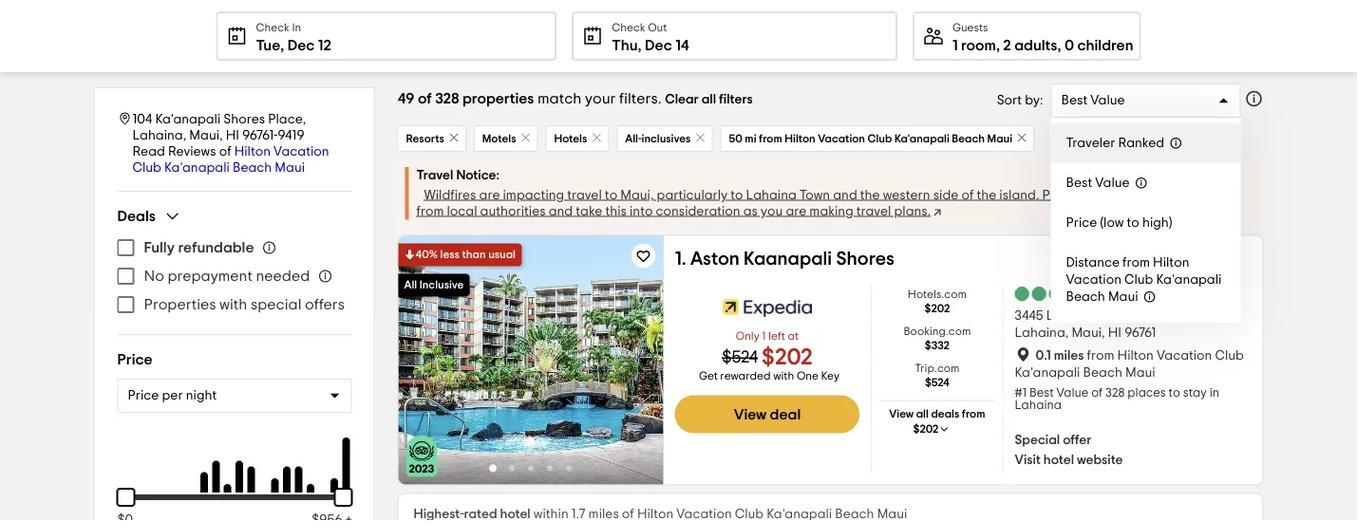 Task type: locate. For each thing, give the bounding box(es) containing it.
vacation down '9419'
[[274, 145, 329, 158]]

check for thu,
[[612, 22, 645, 33]]

0 vertical spatial with
[[219, 297, 247, 312]]

club inside "distance from hilton vacation club ka'anapali beach maui"
[[1124, 274, 1153, 287]]

0 vertical spatial are
[[479, 189, 500, 202]]

booking.com $332
[[904, 326, 971, 352]]

0 vertical spatial lahaina,
[[132, 129, 186, 142]]

hotel right rated
[[500, 508, 531, 521]]

1 vertical spatial best value
[[1066, 177, 1130, 190]]

view all deals from $202
[[889, 409, 985, 435]]

ka'anapali inside from hilton vacation club ka'anapali beach maui
[[1015, 366, 1080, 379]]

filters
[[719, 93, 753, 106]]

104 ka'anapali shores place, lahaina, maui, hi 96761-9419
[[132, 113, 306, 142]]

0 horizontal spatial are
[[479, 189, 500, 202]]

, left 0
[[1057, 38, 1061, 53]]

0 vertical spatial 1
[[952, 38, 958, 53]]

from inside wildfires are impacting travel to maui, particularly to lahaina town and the western side of the island. please check travel advisories from local authorities and take this into consideration as you are making travel plans.
[[416, 205, 444, 218]]

wildfires are impacting travel to maui, particularly to lahaina town and the western side of the island. please check travel advisories from local authorities and take this into consideration as you are making travel plans. link
[[416, 189, 1226, 220]]

0 horizontal spatial maui,
[[189, 129, 223, 142]]

vacation down the distance
[[1066, 274, 1122, 287]]

vacation up stay
[[1157, 349, 1212, 362]]

of right the side
[[962, 189, 974, 202]]

0 horizontal spatial hotel
[[500, 508, 531, 521]]

1 vertical spatial price
[[117, 352, 153, 368]]

adults
[[1015, 38, 1057, 53]]

1 horizontal spatial check
[[612, 22, 645, 33]]

1 horizontal spatial the
[[977, 189, 997, 202]]

1 down guests
[[952, 38, 958, 53]]

hotel inside special offer visit hotel website
[[1044, 454, 1074, 467]]

view inside view all deals from $202
[[889, 409, 914, 420]]

view left 'deal'
[[734, 407, 767, 422]]

maui, up the reviews
[[189, 129, 223, 142]]

1 vertical spatial miles
[[588, 508, 619, 521]]

0 vertical spatial hi
[[226, 129, 239, 142]]

at
[[788, 331, 799, 342]]

$524
[[722, 349, 758, 366], [925, 378, 950, 389]]

menu
[[117, 234, 352, 319]]

from down the wildfires
[[416, 205, 444, 218]]

price left (low
[[1066, 217, 1097, 230]]

vacation
[[818, 133, 865, 144], [274, 145, 329, 158], [1066, 274, 1122, 287], [1157, 349, 1212, 362], [676, 508, 732, 521]]

1 dec from the left
[[287, 38, 315, 53]]

best inside #1 best value of 328 places to stay in lahaina
[[1029, 387, 1054, 399]]

best right by:
[[1061, 94, 1088, 107]]

0 horizontal spatial shores
[[224, 113, 265, 126]]

price (low to high)
[[1066, 217, 1172, 230]]

2 dec from the left
[[645, 38, 672, 53]]

2 vertical spatial price
[[128, 389, 159, 403]]

0 vertical spatial 328
[[435, 91, 459, 106]]

hilton
[[785, 133, 816, 144], [234, 145, 271, 158], [1153, 256, 1189, 270], [1117, 349, 1154, 362], [637, 508, 674, 521]]

vacation inside hilton vacation club ka'anapali beach maui
[[274, 145, 329, 158]]

1 horizontal spatial lahaina
[[1015, 399, 1062, 412]]

tue,
[[256, 38, 284, 53]]

stay
[[1183, 387, 1207, 399]]

2 check from the left
[[612, 22, 645, 33]]

best value up "traveler"
[[1061, 94, 1125, 107]]

view
[[734, 407, 767, 422], [889, 409, 914, 420]]

0 vertical spatial $524
[[722, 349, 758, 366]]

hilton right mi at the right
[[785, 133, 816, 144]]

booking.com
[[904, 326, 971, 338]]

0 vertical spatial best value
[[1061, 94, 1125, 107]]

miles right 0.1
[[1054, 349, 1084, 362]]

all left deals at the right
[[916, 409, 929, 420]]

maui, for hi
[[189, 129, 223, 142]]

per
[[162, 389, 183, 403]]

all right clear
[[702, 93, 716, 106]]

hi inside 104 ka'anapali shores place, lahaina, maui, hi 96761-9419
[[226, 129, 239, 142]]

0 horizontal spatial view
[[734, 407, 767, 422]]

$524 up the rewarded
[[722, 349, 758, 366]]

special
[[251, 297, 301, 312]]

of right 1.7
[[622, 508, 634, 521]]

club inside from hilton vacation club ka'anapali beach maui
[[1215, 349, 1244, 362]]

2 vertical spatial $202
[[913, 424, 939, 435]]

hilton up reviews
[[1153, 256, 1189, 270]]

inclusive
[[420, 280, 464, 291]]

0 vertical spatial best
[[1061, 94, 1088, 107]]

1 horizontal spatial 328
[[1106, 387, 1125, 399]]

lahaina,
[[132, 129, 186, 142], [1015, 327, 1069, 340]]

2 horizontal spatial ,
[[1201, 310, 1204, 323]]

best value down "traveler"
[[1066, 177, 1130, 190]]

the left western
[[860, 189, 880, 202]]

hotel down offer
[[1044, 454, 1074, 467]]

1 vertical spatial hotel
[[500, 508, 531, 521]]

night
[[186, 389, 217, 403]]

lahaina inside wildfires are impacting travel to maui, particularly to lahaina town and the western side of the island. please check travel advisories from local authorities and take this into consideration as you are making travel plans.
[[746, 189, 797, 202]]

$202 down deals at the right
[[913, 424, 939, 435]]

328 right the 49
[[435, 91, 459, 106]]

3,524
[[1103, 289, 1134, 302]]

dec down in
[[287, 38, 315, 53]]

place,
[[268, 113, 306, 126]]

1 horizontal spatial 1
[[952, 38, 958, 53]]

from right 0.1 miles
[[1087, 349, 1114, 362]]

read reviews of
[[132, 145, 231, 158]]

to right (low
[[1127, 217, 1140, 230]]

1 vertical spatial hi
[[1108, 327, 1122, 340]]

2 the from the left
[[977, 189, 997, 202]]

from
[[759, 133, 782, 144], [416, 205, 444, 218], [1123, 256, 1150, 270], [1087, 349, 1114, 362], [962, 409, 985, 420]]

than
[[462, 249, 486, 261]]

1. aston kaanapali shores link
[[675, 249, 895, 268]]

shores down making
[[836, 249, 895, 268]]

beach inside from hilton vacation club ka'anapali beach maui
[[1083, 366, 1122, 379]]

distance
[[1066, 256, 1120, 270]]

1 vertical spatial maui,
[[620, 189, 654, 202]]

1 horizontal spatial view
[[889, 409, 914, 420]]

room
[[961, 38, 996, 53]]

maui,
[[189, 129, 223, 142], [620, 189, 654, 202], [1072, 327, 1105, 340]]

$202 down at
[[762, 346, 813, 369]]

1 vertical spatial are
[[786, 205, 807, 218]]

12x
[[675, 424, 692, 435]]

and left take
[[549, 205, 573, 218]]

of down from hilton vacation club ka'anapali beach maui on the right of page
[[1091, 387, 1103, 399]]

$202 for hotels.com $202
[[925, 303, 950, 315]]

9419
[[278, 129, 304, 142]]

places
[[1128, 387, 1166, 399]]

1 horizontal spatial with
[[773, 371, 794, 382]]

dec for 14
[[645, 38, 672, 53]]

1 vertical spatial $524
[[925, 378, 950, 389]]

328
[[435, 91, 459, 106], [1106, 387, 1125, 399]]

website
[[1077, 454, 1123, 467]]

to inside pay up to 12x get rewarded with one key
[[675, 409, 686, 420]]

2 vertical spatial best
[[1029, 387, 1054, 399]]

1 vertical spatial with
[[773, 371, 794, 382]]

vacation down the 12x
[[676, 508, 732, 521]]

the left island. on the top right
[[977, 189, 997, 202]]

price for price (low to high)
[[1066, 217, 1097, 230]]

value down 0.1 miles
[[1057, 387, 1089, 399]]

lahaina, down 3445
[[1015, 327, 1069, 340]]

0 vertical spatial hotel
[[1044, 454, 1074, 467]]

hilton down the 96761
[[1117, 349, 1154, 362]]

travel up high)
[[1126, 189, 1161, 202]]

0 vertical spatial lahaina
[[746, 189, 797, 202]]

from up 3,524 reviews link
[[1123, 256, 1150, 270]]

only 1 left at
[[736, 331, 799, 342]]

maui, for particularly
[[620, 189, 654, 202]]

check for tue,
[[256, 22, 289, 33]]

and up making
[[833, 189, 857, 202]]

to
[[605, 189, 617, 202], [731, 189, 743, 202], [1127, 217, 1140, 230], [1169, 387, 1180, 399], [675, 409, 686, 420]]

price up the price per night
[[117, 352, 153, 368]]

0 vertical spatial value
[[1091, 94, 1125, 107]]

$202 for $524 $202
[[762, 346, 813, 369]]

1 horizontal spatial maui,
[[620, 189, 654, 202]]

get
[[699, 371, 718, 382]]

1 vertical spatial 1
[[762, 331, 766, 342]]

view for view deal
[[734, 407, 767, 422]]

1 horizontal spatial and
[[833, 189, 857, 202]]

no
[[144, 269, 164, 284]]

and
[[833, 189, 857, 202], [549, 205, 573, 218]]

miles right 1.7
[[588, 508, 619, 521]]

1
[[952, 38, 958, 53], [762, 331, 766, 342]]

maui inside from hilton vacation club ka'anapali beach maui
[[1125, 366, 1155, 379]]

96761-
[[242, 129, 278, 142]]

1 horizontal spatial hotel
[[1044, 454, 1074, 467]]

dec down the out
[[645, 38, 672, 53]]

hi
[[226, 129, 239, 142], [1108, 327, 1122, 340]]

view deal
[[734, 407, 801, 422]]

, for reviews
[[1201, 310, 1204, 323]]

resorts
[[406, 133, 444, 144]]

1 vertical spatial shores
[[836, 249, 895, 268]]

lahaina up special
[[1015, 399, 1062, 412]]

hilton inside hilton vacation club ka'anapali beach maui
[[234, 145, 271, 158]]

maui inside "distance from hilton vacation club ka'anapali beach maui"
[[1108, 291, 1138, 304]]

dec inside check out thu, dec 14
[[645, 38, 672, 53]]

particularly
[[657, 189, 728, 202]]

0 horizontal spatial all
[[702, 93, 716, 106]]

hi inside 3,524 reviews 3445 lower honoapiilani road , lahaina, maui, hi 96761
[[1108, 327, 1122, 340]]

hi up the hilton vacation club ka'anapali beach maui link
[[226, 129, 239, 142]]

travel
[[567, 189, 602, 202], [1126, 189, 1161, 202], [856, 205, 891, 218]]

hilton inside "distance from hilton vacation club ka'anapali beach maui"
[[1153, 256, 1189, 270]]

expedia.com image
[[723, 289, 812, 327]]

2 vertical spatial value
[[1057, 387, 1089, 399]]

notice:
[[456, 169, 499, 182]]

1 vertical spatial 328
[[1106, 387, 1125, 399]]

dec inside check in tue, dec 12
[[287, 38, 315, 53]]

1 check from the left
[[256, 22, 289, 33]]

ka'anapali
[[155, 113, 221, 126], [895, 133, 949, 144], [164, 161, 230, 174], [1156, 274, 1222, 287], [1015, 366, 1080, 379], [767, 508, 832, 521]]

0 vertical spatial miles
[[1054, 349, 1084, 362]]

0 horizontal spatial 1
[[762, 331, 766, 342]]

check inside check out thu, dec 14
[[612, 22, 645, 33]]

from right deals at the right
[[962, 409, 985, 420]]

lahaina up you
[[746, 189, 797, 202]]

this
[[605, 205, 627, 218]]

value up (low
[[1095, 177, 1130, 190]]

hilton down 96761-
[[234, 145, 271, 158]]

hi down 'honoapiilani'
[[1108, 327, 1122, 340]]

price for price per night
[[128, 389, 159, 403]]

group
[[117, 207, 352, 319]]

no prepayment needed
[[144, 269, 310, 284]]

1 vertical spatial all
[[916, 409, 929, 420]]

are
[[479, 189, 500, 202], [786, 205, 807, 218]]

$524 inside trip.com $524
[[925, 378, 950, 389]]

value inside #1 best value of 328 places to stay in lahaina
[[1057, 387, 1089, 399]]

0 horizontal spatial dec
[[287, 38, 315, 53]]

, for 1
[[1057, 38, 1061, 53]]

1 vertical spatial lahaina,
[[1015, 327, 1069, 340]]

maui, inside 3,524 reviews 3445 lower honoapiilani road , lahaina, maui, hi 96761
[[1072, 327, 1105, 340]]

price left the 'per'
[[128, 389, 159, 403]]

1 horizontal spatial dec
[[645, 38, 672, 53]]

maui, inside wildfires are impacting travel to maui, particularly to lahaina town and the western side of the island. please check travel advisories from local authorities and take this into consideration as you are making travel plans.
[[620, 189, 654, 202]]

328 left places
[[1106, 387, 1125, 399]]

the
[[860, 189, 880, 202], [977, 189, 997, 202]]

offers
[[305, 297, 345, 312]]

0 horizontal spatial 328
[[435, 91, 459, 106]]

with down no prepayment needed
[[219, 297, 247, 312]]

1 horizontal spatial all
[[916, 409, 929, 420]]

beach inside hilton vacation club ka'anapali beach maui
[[233, 161, 272, 174]]

1 horizontal spatial $524
[[925, 378, 950, 389]]

$202 inside hotels.com $202
[[925, 303, 950, 315]]

best down "traveler"
[[1066, 177, 1092, 190]]

lahaina
[[746, 189, 797, 202], [1015, 399, 1062, 412]]

price
[[1066, 217, 1097, 230], [117, 352, 153, 368], [128, 389, 159, 403]]

of inside #1 best value of 328 places to stay in lahaina
[[1091, 387, 1103, 399]]

2 horizontal spatial maui,
[[1072, 327, 1105, 340]]

lahaina, up read on the top of the page
[[132, 129, 186, 142]]

1 inside guests 1 room , 2 adults , 0 children
[[952, 38, 958, 53]]

of right the 49
[[418, 91, 432, 106]]

of down 104 ka'anapali shores place, lahaina, maui, hi 96761-9419
[[219, 145, 231, 158]]

0 vertical spatial $202
[[925, 303, 950, 315]]

1 vertical spatial value
[[1095, 177, 1130, 190]]

0 vertical spatial all
[[702, 93, 716, 106]]

maui, down lower
[[1072, 327, 1105, 340]]

all inside 49 of 328 properties match your filters. clear all filters
[[702, 93, 716, 106]]

0 vertical spatial price
[[1066, 217, 1097, 230]]

1 left 'left' on the right bottom of the page
[[762, 331, 766, 342]]

minimum price slider
[[105, 477, 147, 519]]

aston kaanapali shores in maui image
[[398, 236, 664, 485], [398, 236, 664, 485]]

hilton vacation club ka'anapali beach maui
[[132, 145, 329, 174]]

view inside button
[[734, 407, 767, 422]]

check up tue,
[[256, 22, 289, 33]]

, inside 3,524 reviews 3445 lower honoapiilani road , lahaina, maui, hi 96761
[[1201, 310, 1204, 323]]

2 vertical spatial maui,
[[1072, 327, 1105, 340]]

0 vertical spatial shores
[[224, 113, 265, 126]]

1 horizontal spatial ,
[[1057, 38, 1061, 53]]

0
[[1065, 38, 1074, 53]]

travel down western
[[856, 205, 891, 218]]

maui, up into
[[620, 189, 654, 202]]

are right you
[[786, 205, 807, 218]]

dec for 12
[[287, 38, 315, 53]]

reviews
[[1137, 289, 1182, 302]]

travel up take
[[567, 189, 602, 202]]

read
[[132, 145, 165, 158]]

value up traveler ranked
[[1091, 94, 1125, 107]]

$524 inside $524 $202
[[722, 349, 758, 366]]

0 horizontal spatial travel
[[567, 189, 602, 202]]

, left 2
[[996, 38, 1000, 53]]

1 horizontal spatial lahaina,
[[1015, 327, 1069, 340]]

maui, inside 104 ka'anapali shores place, lahaina, maui, hi 96761-9419
[[189, 129, 223, 142]]

sort by:
[[997, 94, 1043, 107]]

to down up
[[675, 409, 686, 420]]

1.
[[675, 249, 686, 268]]

, down "distance from hilton vacation club ka'anapali beach maui"
[[1201, 310, 1204, 323]]

best right #1
[[1029, 387, 1054, 399]]

0 horizontal spatial hi
[[226, 129, 239, 142]]

1 vertical spatial lahaina
[[1015, 399, 1062, 412]]

1 vertical spatial $202
[[762, 346, 813, 369]]

40% less than usual
[[416, 249, 516, 261]]

1 for left
[[762, 331, 766, 342]]

$202 down hotels.com
[[925, 303, 950, 315]]

0 vertical spatial maui,
[[189, 129, 223, 142]]

beach
[[952, 133, 985, 144], [233, 161, 272, 174], [1066, 291, 1105, 304], [1083, 366, 1122, 379], [835, 508, 874, 521]]

view deal button
[[675, 396, 860, 434]]

0 horizontal spatial lahaina
[[746, 189, 797, 202]]

0 horizontal spatial check
[[256, 22, 289, 33]]

0 horizontal spatial lahaina,
[[132, 129, 186, 142]]

with left one
[[773, 371, 794, 382]]

$524 down the trip.com
[[925, 378, 950, 389]]

check inside check in tue, dec 12
[[256, 22, 289, 33]]

check
[[256, 22, 289, 33], [612, 22, 645, 33]]

thu,
[[612, 38, 642, 53]]

shores up 96761-
[[224, 113, 265, 126]]

0 horizontal spatial miles
[[588, 508, 619, 521]]

0 horizontal spatial $524
[[722, 349, 758, 366]]

hilton inside from hilton vacation club ka'anapali beach maui
[[1117, 349, 1154, 362]]

0 horizontal spatial and
[[549, 205, 573, 218]]

to left stay
[[1169, 387, 1180, 399]]

1 for room
[[952, 38, 958, 53]]

deal
[[770, 407, 801, 422]]

are down the notice:
[[479, 189, 500, 202]]

0 horizontal spatial with
[[219, 297, 247, 312]]

price per night
[[128, 389, 217, 403]]

all-inclusives
[[625, 133, 691, 144]]

pay up to 12x get rewarded with one key
[[675, 371, 840, 435]]

traveler ranked
[[1066, 137, 1164, 150]]

1 horizontal spatial hi
[[1108, 327, 1122, 340]]

from right mi at the right
[[759, 133, 782, 144]]

0 horizontal spatial the
[[860, 189, 880, 202]]

of
[[418, 91, 432, 106], [219, 145, 231, 158], [962, 189, 974, 202], [1091, 387, 1103, 399], [622, 508, 634, 521]]

view left deals at the right
[[889, 409, 914, 420]]

trip.com
[[915, 363, 960, 375]]

check up thu,
[[612, 22, 645, 33]]



Task type: vqa. For each thing, say whether or not it's contained in the screenshot.
View inside the button
yes



Task type: describe. For each thing, give the bounding box(es) containing it.
as
[[743, 205, 758, 218]]

please
[[1042, 189, 1083, 202]]

1 vertical spatial and
[[549, 205, 573, 218]]

view for view all deals from $202
[[889, 409, 914, 420]]

children
[[1077, 38, 1133, 53]]

less
[[440, 249, 460, 261]]

mi
[[745, 133, 756, 144]]

lahaina, inside 104 ka'anapali shores place, lahaina, maui, hi 96761-9419
[[132, 129, 186, 142]]

from hilton vacation club ka'anapali beach maui
[[1015, 349, 1244, 379]]

filters.
[[619, 91, 662, 106]]

1 vertical spatial best
[[1066, 177, 1092, 190]]

(low
[[1100, 217, 1124, 230]]

shores inside 104 ka'anapali shores place, lahaina, maui, hi 96761-9419
[[224, 113, 265, 126]]

lower
[[1046, 310, 1083, 323]]

western
[[883, 189, 930, 202]]

honoapiilani
[[1086, 310, 1165, 323]]

inclusives
[[642, 133, 691, 144]]

motels
[[482, 133, 516, 144]]

1 horizontal spatial shores
[[836, 249, 895, 268]]

beach inside "distance from hilton vacation club ka'anapali beach maui"
[[1066, 291, 1105, 304]]

from inside view all deals from $202
[[962, 409, 985, 420]]

all inclusive
[[404, 280, 464, 291]]

price for price
[[117, 352, 153, 368]]

check out thu, dec 14
[[612, 22, 689, 53]]

guests 1 room , 2 adults , 0 children
[[952, 22, 1133, 53]]

properties with special offers
[[144, 297, 345, 312]]

ka'anapali inside "distance from hilton vacation club ka'anapali beach maui"
[[1156, 274, 1222, 287]]

visit
[[1015, 454, 1041, 467]]

ranked
[[1118, 137, 1164, 150]]

prepayment
[[168, 269, 253, 284]]

of inside wildfires are impacting travel to maui, particularly to lahaina town and the western side of the island. please check travel advisories from local authorities and take this into consideration as you are making travel plans.
[[962, 189, 974, 202]]

offer
[[1063, 434, 1092, 447]]

0 vertical spatial and
[[833, 189, 857, 202]]

refundable
[[178, 240, 254, 255]]

match
[[538, 91, 582, 106]]

distance from hilton vacation club ka'anapali beach maui
[[1066, 256, 1222, 304]]

guests
[[952, 22, 988, 33]]

3445
[[1015, 310, 1043, 323]]

kaanapali
[[744, 249, 832, 268]]

96761
[[1125, 327, 1156, 340]]

road
[[1168, 310, 1201, 323]]

from inside from hilton vacation club ka'anapali beach maui
[[1087, 349, 1114, 362]]

all inside view all deals from $202
[[916, 409, 929, 420]]

50
[[729, 133, 742, 144]]

lahaina, inside 3,524 reviews 3445 lower honoapiilani road , lahaina, maui, hi 96761
[[1015, 327, 1069, 340]]

1.7
[[572, 508, 586, 521]]

from inside "distance from hilton vacation club ka'anapali beach maui"
[[1123, 256, 1150, 270]]

1 horizontal spatial miles
[[1054, 349, 1084, 362]]

properties
[[144, 297, 216, 312]]

ka'anapali inside hilton vacation club ka'anapali beach maui
[[164, 161, 230, 174]]

1 horizontal spatial are
[[786, 205, 807, 218]]

special
[[1015, 434, 1060, 447]]

vacation inside "distance from hilton vacation club ka'anapali beach maui"
[[1066, 274, 1122, 287]]

to up 'consideration'
[[731, 189, 743, 202]]

maximum price slider
[[322, 477, 364, 519]]

$524 $202
[[722, 346, 813, 369]]

you
[[761, 205, 783, 218]]

ka'anapali inside 104 ka'anapali shores place, lahaina, maui, hi 96761-9419
[[155, 113, 221, 126]]

40%
[[416, 249, 438, 261]]

travel
[[416, 169, 453, 182]]

hilton vacation club ka'anapali beach maui link
[[132, 145, 329, 174]]

into
[[630, 205, 653, 218]]

49
[[397, 91, 415, 106]]

vacation up town
[[818, 133, 865, 144]]

within
[[534, 508, 569, 521]]

needed
[[256, 269, 310, 284]]

12
[[318, 38, 331, 53]]

with inside pay up to 12x get rewarded with one key
[[773, 371, 794, 382]]

club inside hilton vacation club ka'anapali beach maui
[[132, 161, 161, 174]]

reviews
[[168, 145, 216, 158]]

out
[[648, 22, 667, 33]]

wildfires
[[424, 189, 476, 202]]

0 horizontal spatial ,
[[996, 38, 1000, 53]]

side
[[933, 189, 959, 202]]

1 horizontal spatial travel
[[856, 205, 891, 218]]

2 horizontal spatial travel
[[1126, 189, 1161, 202]]

in
[[1210, 387, 1219, 399]]

usual
[[488, 249, 516, 261]]

aston
[[690, 249, 740, 268]]

left
[[768, 331, 785, 342]]

1 the from the left
[[860, 189, 880, 202]]

$332
[[925, 341, 950, 352]]

328 inside #1 best value of 328 places to stay in lahaina
[[1106, 387, 1125, 399]]

only
[[736, 331, 760, 342]]

vacation inside from hilton vacation club ka'anapali beach maui
[[1157, 349, 1212, 362]]

deals
[[931, 409, 959, 420]]

104
[[132, 113, 152, 126]]

plans.
[[894, 205, 931, 218]]

0.1
[[1036, 349, 1051, 362]]

#1 best value of 328 places to stay in lahaina
[[1015, 387, 1219, 412]]

to inside #1 best value of 328 places to stay in lahaina
[[1169, 387, 1180, 399]]

hotels
[[554, 133, 587, 144]]

#1
[[1015, 387, 1027, 399]]

to up this
[[605, 189, 617, 202]]

island.
[[999, 189, 1039, 202]]

hilton right 1.7
[[637, 508, 674, 521]]

your
[[585, 91, 616, 106]]

sort
[[997, 94, 1022, 107]]

highest-
[[414, 508, 464, 521]]

take
[[576, 205, 603, 218]]

trip.com $524
[[915, 363, 960, 389]]

one
[[797, 371, 819, 382]]

menu containing fully refundable
[[117, 234, 352, 319]]

clear
[[665, 93, 699, 106]]

lahaina inside #1 best value of 328 places to stay in lahaina
[[1015, 399, 1062, 412]]

wildfires are impacting travel to maui, particularly to lahaina town and the western side of the island. please check travel advisories from local authorities and take this into consideration as you are making travel plans.
[[416, 189, 1226, 218]]

maui inside hilton vacation club ka'anapali beach maui
[[275, 161, 305, 174]]

0.1 miles
[[1036, 349, 1084, 362]]

check in tue, dec 12
[[256, 22, 331, 53]]

$202 inside view all deals from $202
[[913, 424, 939, 435]]

group containing deals
[[117, 207, 352, 319]]



